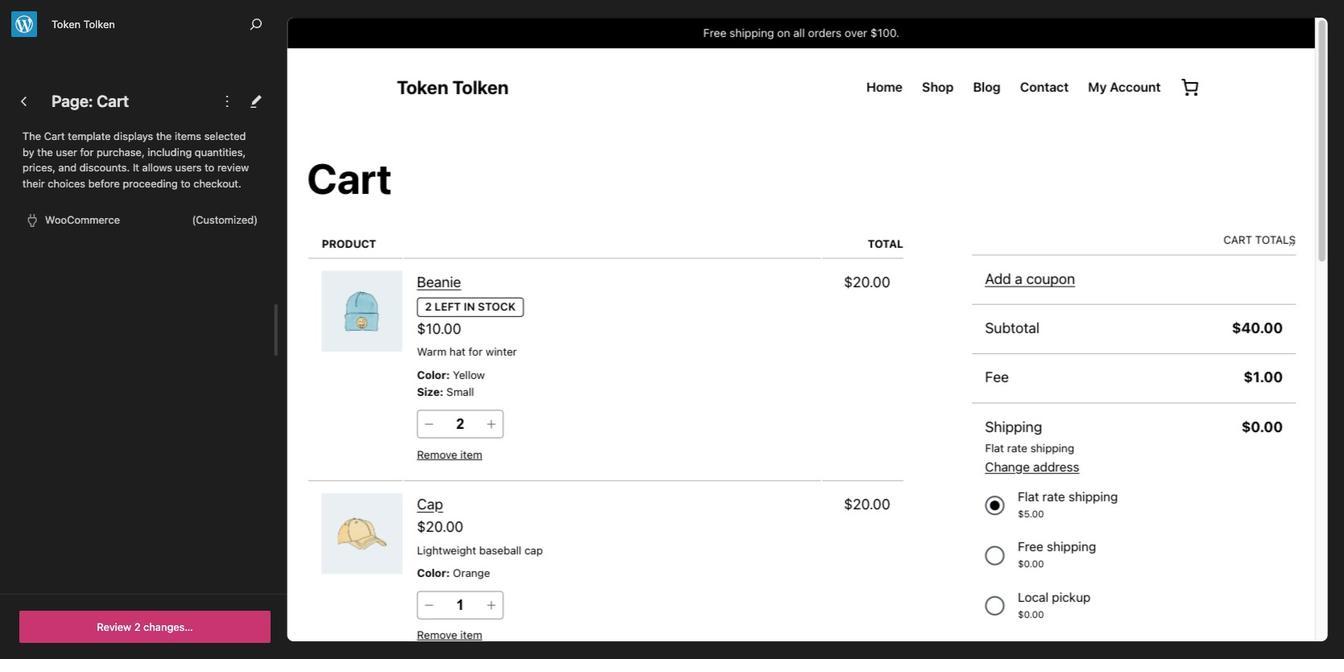 Task type: locate. For each thing, give the bounding box(es) containing it.
the
[[156, 130, 172, 143], [37, 145, 53, 158]]

1 horizontal spatial to
[[205, 161, 214, 174]]

0 horizontal spatial cart
[[44, 130, 65, 143]]

user
[[56, 145, 77, 158]]

review 2 changes…
[[97, 621, 193, 634]]

cart up the user
[[44, 130, 65, 143]]

1 vertical spatial cart
[[44, 130, 65, 143]]

the cart template displays the items selected by the user for purchase, including quantities, prices, and discounts. it allows users to review their choices before proceeding to checkout.
[[23, 130, 249, 190]]

their
[[23, 177, 45, 190]]

to down users
[[181, 177, 190, 190]]

tolken
[[83, 18, 115, 31]]

0 vertical spatial the
[[156, 130, 172, 143]]

1 vertical spatial the
[[37, 145, 53, 158]]

the
[[23, 130, 41, 143]]

0 vertical spatial cart
[[97, 92, 129, 110]]

quantities,
[[195, 145, 246, 158]]

1 horizontal spatial cart
[[97, 92, 129, 110]]

the up including
[[156, 130, 172, 143]]

the right by
[[37, 145, 53, 158]]

prices,
[[23, 161, 56, 174]]

changes…
[[143, 621, 193, 634]]

it
[[133, 161, 139, 174]]

1 vertical spatial to
[[181, 177, 190, 190]]

selected
[[204, 130, 246, 143]]

purchase,
[[96, 145, 145, 158]]

proceeding
[[123, 177, 178, 190]]

to
[[205, 161, 214, 174], [181, 177, 190, 190]]

(customized)
[[192, 214, 258, 226]]

page: cart
[[52, 92, 129, 110]]

checkout.
[[193, 177, 241, 190]]

cart right the page:
[[97, 92, 129, 110]]

cart
[[97, 92, 129, 110], [44, 130, 65, 143]]

and
[[58, 161, 77, 174]]

to up checkout.
[[205, 161, 214, 174]]

token tolken
[[52, 18, 115, 31]]

open command palette image
[[246, 14, 266, 34]]

cart inside the cart template displays the items selected by the user for purchase, including quantities, prices, and discounts. it allows users to review their choices before proceeding to checkout.
[[44, 130, 65, 143]]

woocommerce
[[45, 214, 120, 226]]



Task type: describe. For each thing, give the bounding box(es) containing it.
displays
[[114, 130, 153, 143]]

before
[[88, 177, 120, 190]]

site icon image
[[11, 11, 37, 37]]

0 vertical spatial to
[[205, 161, 214, 174]]

template
[[68, 130, 111, 143]]

cart for page:
[[97, 92, 129, 110]]

for
[[80, 145, 94, 158]]

users
[[175, 161, 202, 174]]

choices
[[48, 177, 85, 190]]

review
[[217, 161, 249, 174]]

allows
[[142, 161, 172, 174]]

items
[[175, 130, 201, 143]]

actions image
[[217, 92, 237, 111]]

discounts.
[[79, 161, 130, 174]]

token
[[52, 18, 81, 31]]

including
[[148, 145, 192, 158]]

back image
[[14, 92, 34, 111]]

0 horizontal spatial to
[[181, 177, 190, 190]]

2
[[134, 621, 141, 634]]

cart for the
[[44, 130, 65, 143]]

page:
[[52, 92, 93, 110]]

0 horizontal spatial the
[[37, 145, 53, 158]]

review
[[97, 621, 131, 634]]

edit image
[[246, 92, 266, 111]]

1 horizontal spatial the
[[156, 130, 172, 143]]

review 2 changes… button
[[19, 611, 271, 643]]

by
[[23, 145, 34, 158]]



Task type: vqa. For each thing, say whether or not it's contained in the screenshot.
rightmost the
yes



